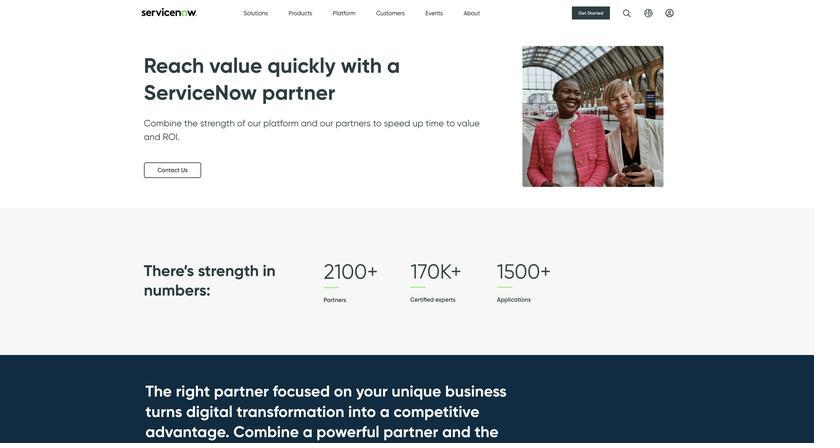 Task type: vqa. For each thing, say whether or not it's contained in the screenshot.
products
yes



Task type: describe. For each thing, give the bounding box(es) containing it.
powerful
[[317, 423, 380, 442]]

advantage.
[[146, 423, 230, 442]]

1 vertical spatial and
[[144, 132, 161, 143]]

digital
[[186, 402, 233, 422]]

value inside 'reach value quickly with a servicenow partner'
[[210, 53, 262, 78]]

speed
[[384, 118, 411, 129]]

combine inside the right partner focused on your unique business turns digital transformation into a competitive advantage. combine a powerful partner and the servicenow platform to meet your business goals.
[[234, 423, 299, 442]]

time
[[426, 118, 444, 129]]

contact
[[158, 167, 180, 174]]

contact us link
[[144, 163, 201, 178]]

1 vertical spatial a
[[380, 402, 390, 422]]

of
[[237, 118, 246, 129]]

applications link
[[497, 259, 584, 307]]

2 vertical spatial a
[[303, 423, 313, 442]]

roi.
[[163, 132, 180, 143]]

the right partner focused on your unique business turns digital transformation into a competitive advantage. combine a powerful partner and the servicenow platform to meet your business goals.
[[146, 382, 507, 444]]

into
[[349, 402, 376, 422]]

get started link
[[573, 7, 610, 20]]

2 our from the left
[[320, 118, 334, 129]]

customers
[[377, 10, 405, 16]]

platform
[[333, 10, 356, 16]]

go to servicenow account image
[[666, 9, 674, 17]]

quickly
[[268, 53, 336, 78]]

2 horizontal spatial to
[[447, 118, 455, 129]]

1 horizontal spatial and
[[301, 118, 318, 129]]

turns
[[146, 402, 182, 422]]

there's strength in numbers:
[[144, 261, 276, 300]]

in
[[263, 261, 276, 281]]

servicenow inside 'reach value quickly with a servicenow partner'
[[144, 80, 257, 105]]

reach
[[144, 53, 204, 78]]

partners
[[336, 118, 371, 129]]

platform inside the right partner focused on your unique business turns digital transformation into a competitive advantage. combine a powerful partner and the servicenow platform to meet your business goals.
[[234, 443, 296, 444]]

partners
[[324, 297, 347, 304]]

0 vertical spatial business
[[446, 382, 507, 402]]

1 horizontal spatial to
[[373, 118, 382, 129]]

customers button
[[377, 9, 405, 17]]

with
[[341, 53, 382, 78]]

solutions
[[244, 10, 268, 16]]

right
[[176, 382, 210, 402]]

servicenow inside the right partner focused on your unique business turns digital transformation into a competitive advantage. combine a powerful partner and the servicenow platform to meet your business goals.
[[146, 443, 230, 444]]

the inside combine the strength of our platform and our partners to speed up time to value and roi.
[[184, 118, 198, 129]]

platform button
[[333, 9, 356, 17]]

1 vertical spatial partner
[[214, 382, 269, 402]]

platform inside combine the strength of our platform and our partners to speed up time to value and roi.
[[264, 118, 299, 129]]

reach value quickly with a servicenow partner
[[144, 53, 400, 105]]

focused
[[273, 382, 330, 402]]

to inside the right partner focused on your unique business turns digital transformation into a competitive advantage. combine a powerful partner and the servicenow platform to meet your business goals.
[[300, 443, 315, 444]]



Task type: locate. For each thing, give the bounding box(es) containing it.
applications
[[497, 297, 531, 304]]

combine inside combine the strength of our platform and our partners to speed up time to value and roi.
[[144, 118, 182, 129]]

0 horizontal spatial to
[[300, 443, 315, 444]]

2 vertical spatial partner
[[384, 423, 439, 442]]

0 horizontal spatial our
[[248, 118, 261, 129]]

us
[[181, 167, 188, 174]]

a right into
[[380, 402, 390, 422]]

0 vertical spatial and
[[301, 118, 318, 129]]

about button
[[464, 9, 480, 17]]

solutions button
[[244, 9, 268, 17]]

your
[[356, 382, 388, 402], [360, 443, 392, 444]]

1 vertical spatial value
[[458, 118, 480, 129]]

servicenow image
[[141, 8, 198, 16]]

certified
[[411, 297, 434, 304]]

numbers:
[[144, 281, 211, 300]]

our
[[248, 118, 261, 129], [320, 118, 334, 129]]

a inside 'reach value quickly with a servicenow partner'
[[387, 53, 400, 78]]

to left meet at the bottom of page
[[300, 443, 315, 444]]

products button
[[289, 9, 312, 17]]

platform
[[264, 118, 299, 129], [234, 443, 296, 444]]

our left partners
[[320, 118, 334, 129]]

0 horizontal spatial and
[[144, 132, 161, 143]]

certified experts
[[411, 297, 456, 304]]

0 vertical spatial strength
[[200, 118, 235, 129]]

competitive
[[394, 402, 480, 422]]

1 vertical spatial servicenow
[[146, 443, 230, 444]]

to
[[373, 118, 382, 129], [447, 118, 455, 129], [300, 443, 315, 444]]

a
[[387, 53, 400, 78], [380, 402, 390, 422], [303, 423, 313, 442]]

certified experts link
[[411, 259, 497, 307]]

experts
[[436, 297, 456, 304]]

a right "with"
[[387, 53, 400, 78]]

0 vertical spatial servicenow
[[144, 80, 257, 105]]

unique
[[392, 382, 442, 402]]

1 horizontal spatial the
[[475, 423, 499, 442]]

2 horizontal spatial and
[[443, 423, 471, 442]]

your down powerful
[[360, 443, 392, 444]]

there's
[[144, 261, 194, 281]]

contact us
[[158, 167, 188, 174]]

0 vertical spatial a
[[387, 53, 400, 78]]

1 horizontal spatial combine
[[234, 423, 299, 442]]

0 horizontal spatial the
[[184, 118, 198, 129]]

goals.
[[461, 443, 505, 444]]

1 vertical spatial platform
[[234, 443, 296, 444]]

1 horizontal spatial value
[[458, 118, 480, 129]]

strength
[[200, 118, 235, 129], [198, 261, 259, 281]]

strength inside "there's strength in numbers:"
[[198, 261, 259, 281]]

1 vertical spatial business
[[396, 443, 457, 444]]

0 horizontal spatial combine
[[144, 118, 182, 129]]

0 vertical spatial your
[[356, 382, 388, 402]]

strength inside combine the strength of our platform and our partners to speed up time to value and roi.
[[200, 118, 235, 129]]

1 horizontal spatial our
[[320, 118, 334, 129]]

partner inside 'reach value quickly with a servicenow partner'
[[262, 80, 336, 105]]

our right of
[[248, 118, 261, 129]]

a down transformation
[[303, 423, 313, 442]]

combine down transformation
[[234, 423, 299, 442]]

1 vertical spatial strength
[[198, 261, 259, 281]]

servicenow
[[144, 80, 257, 105], [146, 443, 230, 444]]

get started
[[579, 10, 604, 16]]

1 vertical spatial combine
[[234, 423, 299, 442]]

1 our from the left
[[248, 118, 261, 129]]

on
[[334, 382, 352, 402]]

0 vertical spatial platform
[[264, 118, 299, 129]]

products
[[289, 10, 312, 16]]

0 vertical spatial the
[[184, 118, 198, 129]]

events button
[[426, 9, 443, 17]]

1 vertical spatial your
[[360, 443, 392, 444]]

meet
[[319, 443, 356, 444]]

0 horizontal spatial value
[[210, 53, 262, 78]]

up
[[413, 118, 424, 129]]

your up into
[[356, 382, 388, 402]]

value inside combine the strength of our platform and our partners to speed up time to value and roi.
[[458, 118, 480, 129]]

0 vertical spatial value
[[210, 53, 262, 78]]

about
[[464, 10, 480, 16]]

combine
[[144, 118, 182, 129], [234, 423, 299, 442]]

partner
[[262, 80, 336, 105], [214, 382, 269, 402], [384, 423, 439, 442]]

started
[[588, 10, 604, 16]]

0 vertical spatial partner
[[262, 80, 336, 105]]

value
[[210, 53, 262, 78], [458, 118, 480, 129]]

to left speed
[[373, 118, 382, 129]]

the inside the right partner focused on your unique business turns digital transformation into a competitive advantage. combine a powerful partner and the servicenow platform to meet your business goals.
[[475, 423, 499, 442]]

to right time
[[447, 118, 455, 129]]

1 vertical spatial the
[[475, 423, 499, 442]]

partners link
[[324, 259, 411, 308]]

2 vertical spatial and
[[443, 423, 471, 442]]

the
[[146, 382, 172, 402]]

transformation
[[237, 402, 345, 422]]

the
[[184, 118, 198, 129], [475, 423, 499, 442]]

business
[[446, 382, 507, 402], [396, 443, 457, 444]]

0 vertical spatial combine
[[144, 118, 182, 129]]

and inside the right partner focused on your unique business turns digital transformation into a competitive advantage. combine a powerful partner and the servicenow platform to meet your business goals.
[[443, 423, 471, 442]]

combine up roi.
[[144, 118, 182, 129]]

get
[[579, 10, 587, 16]]

combine the strength of our platform and our partners to speed up time to value and roi.
[[144, 118, 480, 143]]

events
[[426, 10, 443, 16]]

and
[[301, 118, 318, 129], [144, 132, 161, 143], [443, 423, 471, 442]]



